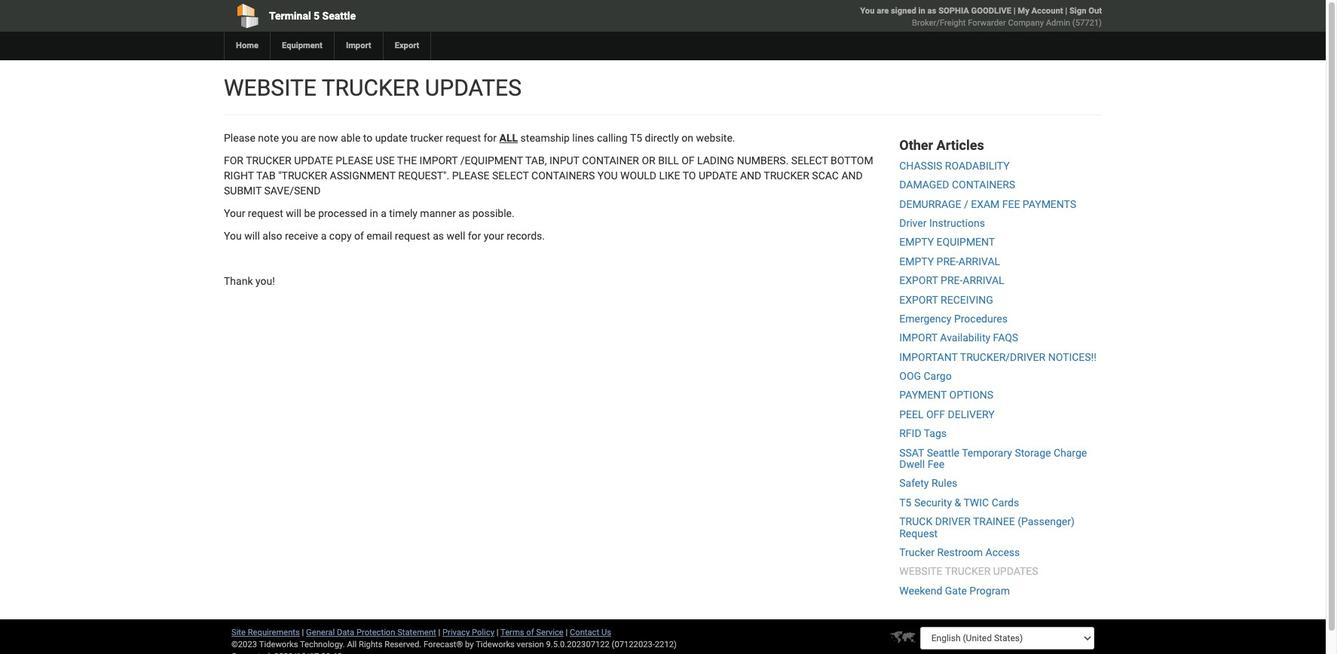 Task type: locate. For each thing, give the bounding box(es) containing it.
empty equipment link
[[900, 236, 995, 248]]

1 vertical spatial for
[[468, 230, 481, 242]]

input
[[549, 155, 579, 167]]

payments
[[1023, 198, 1077, 210]]

0 horizontal spatial for
[[468, 230, 481, 242]]

be
[[304, 207, 316, 219]]

you left signed
[[860, 6, 875, 16]]

exam
[[971, 198, 1000, 210]]

requirements
[[248, 628, 300, 638]]

to
[[683, 170, 696, 182]]

2 horizontal spatial request
[[446, 132, 481, 144]]

1 horizontal spatial for
[[484, 132, 497, 144]]

for left "all"
[[484, 132, 497, 144]]

like
[[659, 170, 680, 182]]

will left also
[[244, 230, 260, 242]]

will
[[286, 207, 302, 219], [244, 230, 260, 242]]

0 horizontal spatial in
[[370, 207, 378, 219]]

export link
[[383, 32, 431, 60]]

emergency
[[900, 313, 952, 325]]

possible.
[[472, 207, 515, 219]]

select
[[791, 155, 828, 167], [492, 170, 529, 182]]

2 vertical spatial as
[[433, 230, 444, 242]]

bill
[[658, 155, 679, 167]]

able
[[341, 132, 361, 144]]

1 horizontal spatial update
[[699, 170, 738, 182]]

1 horizontal spatial request
[[395, 230, 430, 242]]

please up assignment
[[336, 155, 373, 167]]

0 horizontal spatial containers
[[532, 170, 595, 182]]

0 vertical spatial pre-
[[937, 255, 959, 267]]

request up /equipment on the top left
[[446, 132, 481, 144]]

lines
[[572, 132, 594, 144]]

1 vertical spatial request
[[248, 207, 283, 219]]

update up "trucker
[[294, 155, 333, 167]]

website trucker updates
[[224, 75, 522, 101]]

0 vertical spatial updates
[[425, 75, 522, 101]]

demurrage / exam fee payments link
[[900, 198, 1077, 210]]

1 export from the top
[[900, 275, 938, 287]]

damaged containers link
[[900, 179, 1016, 191]]

charge
[[1054, 447, 1087, 459]]

emergency procedures link
[[900, 313, 1008, 325]]

website down home link
[[224, 75, 316, 101]]

import link
[[334, 32, 383, 60]]

0 horizontal spatial t5
[[630, 132, 642, 144]]

t5
[[630, 132, 642, 144], [900, 497, 912, 509]]

updates up please note you are now able to update trucker request for all steamship lines calling t5 directly on website.
[[425, 75, 522, 101]]

in up email
[[370, 207, 378, 219]]

website
[[224, 75, 316, 101], [900, 566, 943, 578]]

damaged
[[900, 179, 949, 191]]

export up emergency
[[900, 294, 938, 306]]

1 vertical spatial empty
[[900, 255, 934, 267]]

are right you
[[301, 132, 316, 144]]

1 vertical spatial are
[[301, 132, 316, 144]]

1 vertical spatial updates
[[993, 566, 1038, 578]]

0 horizontal spatial and
[[740, 170, 762, 182]]

out
[[1089, 6, 1102, 16]]

1 horizontal spatial website
[[900, 566, 943, 578]]

0 horizontal spatial as
[[433, 230, 444, 242]]

site requirements link
[[231, 628, 300, 638]]

equipment
[[282, 41, 323, 51]]

1 horizontal spatial containers
[[952, 179, 1016, 191]]

and
[[740, 170, 762, 182], [842, 170, 863, 182]]

| left sign
[[1065, 6, 1068, 16]]

rfid
[[900, 428, 922, 440]]

twic
[[964, 497, 989, 509]]

reserved.
[[385, 640, 422, 650]]

trainee
[[973, 516, 1015, 528]]

service
[[536, 628, 564, 638]]

as left "well" at the left top
[[433, 230, 444, 242]]

security
[[914, 497, 952, 509]]

update down lading in the right top of the page
[[699, 170, 738, 182]]

empty down empty equipment link
[[900, 255, 934, 267]]

1 vertical spatial update
[[699, 170, 738, 182]]

2 and from the left
[[842, 170, 863, 182]]

1 horizontal spatial in
[[919, 6, 926, 16]]

tab
[[256, 170, 276, 182]]

notices!!
[[1048, 351, 1097, 363]]

2 horizontal spatial as
[[928, 6, 937, 16]]

1 vertical spatial as
[[459, 207, 470, 219]]

a left copy on the left top of page
[[321, 230, 327, 242]]

0 vertical spatial for
[[484, 132, 497, 144]]

0 vertical spatial please
[[336, 155, 373, 167]]

empty
[[900, 236, 934, 248], [900, 255, 934, 267]]

seattle right 5
[[322, 10, 356, 22]]

1 vertical spatial export
[[900, 294, 938, 306]]

export up export receiving link
[[900, 275, 938, 287]]

arrival down equipment
[[959, 255, 1000, 267]]

0 vertical spatial of
[[354, 230, 364, 242]]

website up "weekend" at the bottom right of the page
[[900, 566, 943, 578]]

sign out link
[[1070, 6, 1102, 16]]

ssat
[[900, 447, 924, 459]]

admin
[[1046, 18, 1071, 28]]

for
[[484, 132, 497, 144], [468, 230, 481, 242]]

please down /equipment on the top left
[[452, 170, 490, 182]]

0 vertical spatial are
[[877, 6, 889, 16]]

0 vertical spatial empty
[[900, 236, 934, 248]]

0 horizontal spatial please
[[336, 155, 373, 167]]

thank
[[224, 275, 253, 287]]

a left timely
[[381, 207, 387, 219]]

2 export from the top
[[900, 294, 938, 306]]

1 vertical spatial website
[[900, 566, 943, 578]]

0 vertical spatial a
[[381, 207, 387, 219]]

will left be
[[286, 207, 302, 219]]

empty pre-arrival link
[[900, 255, 1000, 267]]

0 horizontal spatial you
[[224, 230, 242, 242]]

trucker down restroom
[[945, 566, 991, 578]]

1 horizontal spatial you
[[860, 6, 875, 16]]

of right copy on the left top of page
[[354, 230, 364, 242]]

scac
[[812, 170, 839, 182]]

and down numbers. in the top of the page
[[740, 170, 762, 182]]

1 horizontal spatial please
[[452, 170, 490, 182]]

you down your
[[224, 230, 242, 242]]

and down bottom in the right of the page
[[842, 170, 863, 182]]

t5 inside other articles chassis roadability damaged containers demurrage / exam fee payments driver instructions empty equipment empty pre-arrival export pre-arrival export receiving emergency procedures import availability faqs important trucker/driver notices!! oog cargo payment options peel off delivery rfid tags ssat seattle temporary storage charge dwell fee safety rules t5 security & twic cards truck driver trainee (passenger) request trucker restroom access website trucker updates weekend gate program
[[900, 497, 912, 509]]

driver
[[935, 516, 971, 528]]

0 horizontal spatial request
[[248, 207, 283, 219]]

0 vertical spatial select
[[791, 155, 828, 167]]

request
[[900, 527, 938, 539]]

1 horizontal spatial seattle
[[927, 447, 960, 459]]

1 vertical spatial you
[[224, 230, 242, 242]]

0 horizontal spatial import
[[420, 155, 458, 167]]

containers up exam
[[952, 179, 1016, 191]]

as up broker/freight
[[928, 6, 937, 16]]

dwell
[[900, 458, 925, 470]]

terms
[[501, 628, 524, 638]]

| left my
[[1014, 6, 1016, 16]]

2 vertical spatial request
[[395, 230, 430, 242]]

0 horizontal spatial update
[[294, 155, 333, 167]]

0 horizontal spatial select
[[492, 170, 529, 182]]

the
[[397, 155, 417, 167]]

signed
[[891, 6, 917, 16]]

seattle inside other articles chassis roadability damaged containers demurrage / exam fee payments driver instructions empty equipment empty pre-arrival export pre-arrival export receiving emergency procedures import availability faqs important trucker/driver notices!! oog cargo payment options peel off delivery rfid tags ssat seattle temporary storage charge dwell fee safety rules t5 security & twic cards truck driver trainee (passenger) request trucker restroom access website trucker updates weekend gate program
[[927, 447, 960, 459]]

updates down access
[[993, 566, 1038, 578]]

tags
[[924, 428, 947, 440]]

are left signed
[[877, 6, 889, 16]]

t5 right calling
[[630, 132, 642, 144]]

0 vertical spatial t5
[[630, 132, 642, 144]]

0 vertical spatial export
[[900, 275, 938, 287]]

bottom
[[831, 155, 873, 167]]

&
[[955, 497, 961, 509]]

1 vertical spatial in
[[370, 207, 378, 219]]

options
[[949, 389, 994, 401]]

1 vertical spatial will
[[244, 230, 260, 242]]

pre- down empty pre-arrival link
[[941, 275, 963, 287]]

1 vertical spatial import
[[900, 332, 938, 344]]

calling
[[597, 132, 628, 144]]

forecast®
[[424, 640, 463, 650]]

peel off delivery link
[[900, 408, 995, 421]]

1 vertical spatial seattle
[[927, 447, 960, 459]]

seattle down tags
[[927, 447, 960, 459]]

faqs
[[993, 332, 1019, 344]]

us
[[602, 628, 611, 638]]

0 vertical spatial in
[[919, 6, 926, 16]]

request up also
[[248, 207, 283, 219]]

in
[[919, 6, 926, 16], [370, 207, 378, 219]]

of inside site requirements | general data protection statement | privacy policy | terms of service | contact us ©2023 tideworks technology. all rights reserved. forecast® by tideworks version 9.5.0.202307122 (07122023-2212)
[[526, 628, 534, 638]]

0 vertical spatial as
[[928, 6, 937, 16]]

or
[[642, 155, 656, 167]]

as inside you are signed in as sophia goodlive | my account | sign out broker/freight forwarder company admin (57721)
[[928, 6, 937, 16]]

0 horizontal spatial seattle
[[322, 10, 356, 22]]

import up request".
[[420, 155, 458, 167]]

t5 down safety
[[900, 497, 912, 509]]

import down emergency
[[900, 332, 938, 344]]

1 horizontal spatial import
[[900, 332, 938, 344]]

1 horizontal spatial updates
[[993, 566, 1038, 578]]

fee
[[1002, 198, 1020, 210]]

1 horizontal spatial of
[[526, 628, 534, 638]]

request down timely
[[395, 230, 430, 242]]

1 vertical spatial of
[[526, 628, 534, 638]]

1 horizontal spatial are
[[877, 6, 889, 16]]

as up "well" at the left top
[[459, 207, 470, 219]]

of
[[354, 230, 364, 242], [526, 628, 534, 638]]

select down /equipment on the top left
[[492, 170, 529, 182]]

sophia
[[939, 6, 969, 16]]

truck driver trainee (passenger) request link
[[900, 516, 1075, 539]]

delivery
[[948, 408, 995, 421]]

terms of service link
[[501, 628, 564, 638]]

(57721)
[[1073, 18, 1102, 28]]

0 horizontal spatial website
[[224, 75, 316, 101]]

5
[[314, 10, 320, 22]]

data
[[337, 628, 354, 638]]

containers down input at top
[[532, 170, 595, 182]]

arrival up "receiving"
[[963, 275, 1005, 287]]

select up scac
[[791, 155, 828, 167]]

cargo
[[924, 370, 952, 382]]

0 horizontal spatial are
[[301, 132, 316, 144]]

0 vertical spatial will
[[286, 207, 302, 219]]

trucker down the import "link"
[[322, 75, 419, 101]]

of up version
[[526, 628, 534, 638]]

empty down driver
[[900, 236, 934, 248]]

steamship
[[521, 132, 570, 144]]

updates inside other articles chassis roadability damaged containers demurrage / exam fee payments driver instructions empty equipment empty pre-arrival export pre-arrival export receiving emergency procedures import availability faqs important trucker/driver notices!! oog cargo payment options peel off delivery rfid tags ssat seattle temporary storage charge dwell fee safety rules t5 security & twic cards truck driver trainee (passenger) request trucker restroom access website trucker updates weekend gate program
[[993, 566, 1038, 578]]

please
[[224, 132, 255, 144]]

your request will be processed in a timely manner as possible.
[[224, 207, 515, 219]]

roadability
[[945, 160, 1010, 172]]

1 horizontal spatial select
[[791, 155, 828, 167]]

manner
[[420, 207, 456, 219]]

as for possible.
[[459, 207, 470, 219]]

equipment
[[937, 236, 995, 248]]

pre- down empty equipment link
[[937, 255, 959, 267]]

0 horizontal spatial a
[[321, 230, 327, 242]]

0 vertical spatial you
[[860, 6, 875, 16]]

1 horizontal spatial as
[[459, 207, 470, 219]]

import
[[346, 41, 371, 51]]

1 horizontal spatial and
[[842, 170, 863, 182]]

a
[[381, 207, 387, 219], [321, 230, 327, 242]]

import inside 'for trucker update please use the import /equipment tab, input container or bill of lading numbers. select bottom right tab "trucker assignment request". please select containers you would like to update and trucker scac and submit save/send'
[[420, 155, 458, 167]]

import inside other articles chassis roadability damaged containers demurrage / exam fee payments driver instructions empty equipment empty pre-arrival export pre-arrival export receiving emergency procedures import availability faqs important trucker/driver notices!! oog cargo payment options peel off delivery rfid tags ssat seattle temporary storage charge dwell fee safety rules t5 security & twic cards truck driver trainee (passenger) request trucker restroom access website trucker updates weekend gate program
[[900, 332, 938, 344]]

| up tideworks
[[497, 628, 499, 638]]

0 vertical spatial import
[[420, 155, 458, 167]]

you inside you are signed in as sophia goodlive | my account | sign out broker/freight forwarder company admin (57721)
[[860, 6, 875, 16]]

for right "well" at the left top
[[468, 230, 481, 242]]

t5 security & twic cards link
[[900, 497, 1019, 509]]

0 horizontal spatial updates
[[425, 75, 522, 101]]

in right signed
[[919, 6, 926, 16]]

1 horizontal spatial t5
[[900, 497, 912, 509]]

1 vertical spatial t5
[[900, 497, 912, 509]]

please
[[336, 155, 373, 167], [452, 170, 490, 182]]

policy
[[472, 628, 495, 638]]



Task type: vqa. For each thing, say whether or not it's contained in the screenshot.
OPTIONS
yes



Task type: describe. For each thing, give the bounding box(es) containing it.
trucker
[[410, 132, 443, 144]]

your
[[484, 230, 504, 242]]

you will also receive a copy of email request as well for your records.
[[224, 230, 545, 242]]

request".
[[398, 170, 449, 182]]

you for you will also receive a copy of email request as well for your records.
[[224, 230, 242, 242]]

1 empty from the top
[[900, 236, 934, 248]]

your
[[224, 207, 245, 219]]

instructions
[[929, 217, 985, 229]]

receiving
[[941, 294, 993, 306]]

you!
[[256, 275, 275, 287]]

driver
[[900, 217, 927, 229]]

on
[[682, 132, 694, 144]]

1 horizontal spatial a
[[381, 207, 387, 219]]

export
[[395, 41, 419, 51]]

trucker down numbers. in the top of the page
[[764, 170, 810, 182]]

9.5.0.202307122
[[546, 640, 610, 650]]

now
[[318, 132, 338, 144]]

0 vertical spatial arrival
[[959, 255, 1000, 267]]

sign
[[1070, 6, 1087, 16]]

home
[[236, 41, 259, 51]]

0 horizontal spatial will
[[244, 230, 260, 242]]

0 vertical spatial website
[[224, 75, 316, 101]]

| up the 9.5.0.202307122
[[566, 628, 568, 638]]

program
[[970, 585, 1010, 597]]

1 vertical spatial select
[[492, 170, 529, 182]]

privacy policy link
[[443, 628, 495, 638]]

statement
[[397, 628, 436, 638]]

in inside you are signed in as sophia goodlive | my account | sign out broker/freight forwarder company admin (57721)
[[919, 6, 926, 16]]

0 vertical spatial request
[[446, 132, 481, 144]]

"trucker
[[278, 170, 327, 182]]

equipment link
[[270, 32, 334, 60]]

terminal 5 seattle
[[269, 10, 356, 22]]

trucker/driver
[[960, 351, 1046, 363]]

driver instructions link
[[900, 217, 985, 229]]

company
[[1008, 18, 1044, 28]]

technology.
[[300, 640, 345, 650]]

1 vertical spatial pre-
[[941, 275, 963, 287]]

lading
[[697, 155, 735, 167]]

cards
[[992, 497, 1019, 509]]

to
[[363, 132, 373, 144]]

you for you are signed in as sophia goodlive | my account | sign out broker/freight forwarder company admin (57721)
[[860, 6, 875, 16]]

save/send
[[264, 185, 321, 197]]

for trucker update please use the import /equipment tab, input container or bill of lading numbers. select bottom right tab "trucker assignment request". please select containers you would like to update and trucker scac and submit save/send
[[224, 155, 873, 197]]

processed
[[318, 207, 367, 219]]

assignment
[[330, 170, 396, 182]]

timely
[[389, 207, 418, 219]]

important
[[900, 351, 958, 363]]

contact
[[570, 628, 599, 638]]

well
[[447, 230, 465, 242]]

1 vertical spatial a
[[321, 230, 327, 242]]

storage
[[1015, 447, 1051, 459]]

1 horizontal spatial will
[[286, 207, 302, 219]]

as for well
[[433, 230, 444, 242]]

weekend gate program link
[[900, 585, 1010, 597]]

tideworks
[[476, 640, 515, 650]]

payment options link
[[900, 389, 994, 401]]

containers inside 'for trucker update please use the import /equipment tab, input container or bill of lading numbers. select bottom right tab "trucker assignment request". please select containers you would like to update and trucker scac and submit save/send'
[[532, 170, 595, 182]]

oog
[[900, 370, 921, 382]]

terminal 5 seattle link
[[224, 0, 577, 32]]

all
[[347, 640, 357, 650]]

weekend
[[900, 585, 943, 597]]

restroom
[[937, 547, 983, 559]]

protection
[[356, 628, 395, 638]]

safety rules link
[[900, 478, 958, 490]]

0 vertical spatial seattle
[[322, 10, 356, 22]]

procedures
[[954, 313, 1008, 325]]

website.
[[696, 132, 735, 144]]

0 vertical spatial update
[[294, 155, 333, 167]]

trucker inside other articles chassis roadability damaged containers demurrage / exam fee payments driver instructions empty equipment empty pre-arrival export pre-arrival export receiving emergency procedures import availability faqs important trucker/driver notices!! oog cargo payment options peel off delivery rfid tags ssat seattle temporary storage charge dwell fee safety rules t5 security & twic cards truck driver trainee (passenger) request trucker restroom access website trucker updates weekend gate program
[[945, 566, 991, 578]]

/equipment
[[460, 155, 523, 167]]

privacy
[[443, 628, 470, 638]]

broker/freight
[[912, 18, 966, 28]]

container
[[582, 155, 639, 167]]

off
[[926, 408, 945, 421]]

trucker up tab
[[246, 155, 292, 167]]

by
[[465, 640, 474, 650]]

general
[[306, 628, 335, 638]]

safety
[[900, 478, 929, 490]]

fee
[[928, 458, 945, 470]]

account
[[1032, 6, 1063, 16]]

| up forecast®
[[438, 628, 440, 638]]

numbers.
[[737, 155, 789, 167]]

import availability faqs link
[[900, 332, 1019, 344]]

oog cargo link
[[900, 370, 952, 382]]

gate
[[945, 585, 967, 597]]

containers inside other articles chassis roadability damaged containers demurrage / exam fee payments driver instructions empty equipment empty pre-arrival export pre-arrival export receiving emergency procedures import availability faqs important trucker/driver notices!! oog cargo payment options peel off delivery rfid tags ssat seattle temporary storage charge dwell fee safety rules t5 security & twic cards truck driver trainee (passenger) request trucker restroom access website trucker updates weekend gate program
[[952, 179, 1016, 191]]

version
[[517, 640, 544, 650]]

directly
[[645, 132, 679, 144]]

1 and from the left
[[740, 170, 762, 182]]

1 vertical spatial arrival
[[963, 275, 1005, 287]]

1 vertical spatial please
[[452, 170, 490, 182]]

rights
[[359, 640, 383, 650]]

general data protection statement link
[[306, 628, 436, 638]]

you are signed in as sophia goodlive | my account | sign out broker/freight forwarder company admin (57721)
[[860, 6, 1102, 28]]

tab,
[[525, 155, 547, 167]]

payment
[[900, 389, 947, 401]]

website inside other articles chassis roadability damaged containers demurrage / exam fee payments driver instructions empty equipment empty pre-arrival export pre-arrival export receiving emergency procedures import availability faqs important trucker/driver notices!! oog cargo payment options peel off delivery rfid tags ssat seattle temporary storage charge dwell fee safety rules t5 security & twic cards truck driver trainee (passenger) request trucker restroom access website trucker updates weekend gate program
[[900, 566, 943, 578]]

0 horizontal spatial of
[[354, 230, 364, 242]]

| left general
[[302, 628, 304, 638]]

access
[[986, 547, 1020, 559]]

2 empty from the top
[[900, 255, 934, 267]]

other articles chassis roadability damaged containers demurrage / exam fee payments driver instructions empty equipment empty pre-arrival export pre-arrival export receiving emergency procedures import availability faqs important trucker/driver notices!! oog cargo payment options peel off delivery rfid tags ssat seattle temporary storage charge dwell fee safety rules t5 security & twic cards truck driver trainee (passenger) request trucker restroom access website trucker updates weekend gate program
[[900, 137, 1097, 597]]

are inside you are signed in as sophia goodlive | my account | sign out broker/freight forwarder company admin (57721)
[[877, 6, 889, 16]]

use
[[376, 155, 395, 167]]

goodlive
[[971, 6, 1012, 16]]

forwarder
[[968, 18, 1006, 28]]



